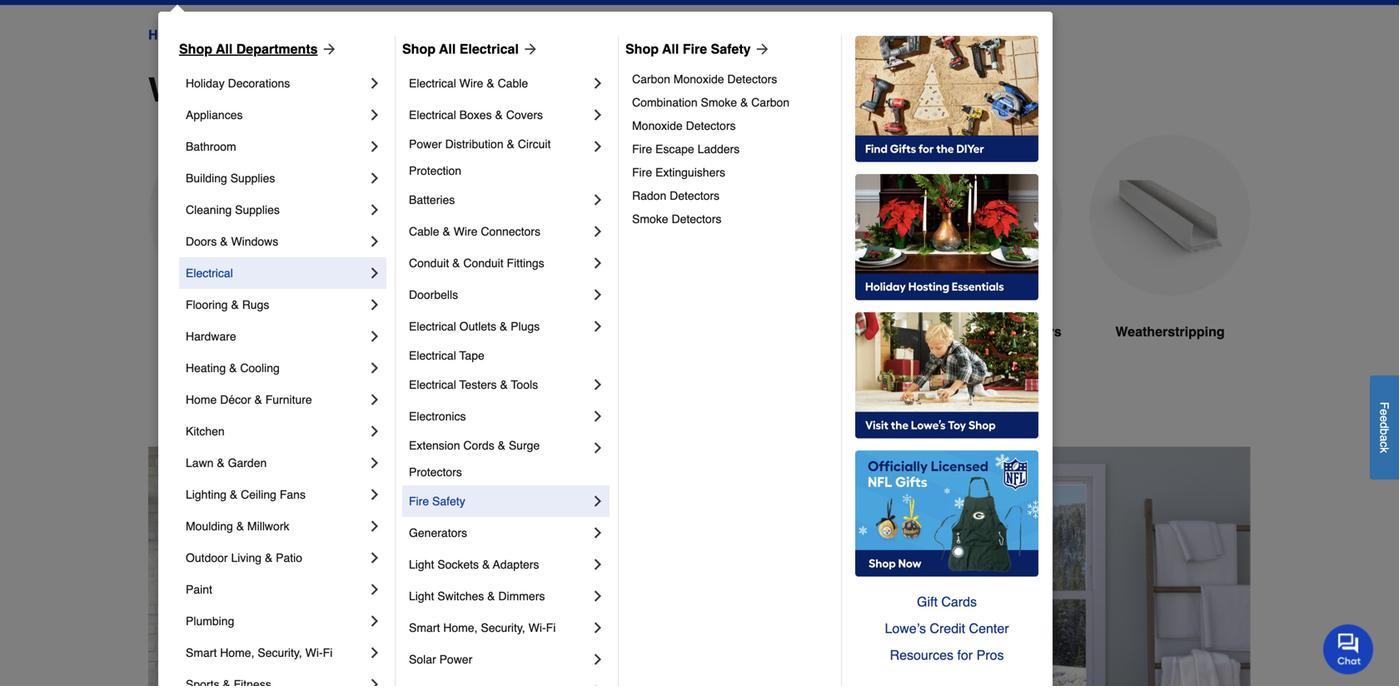 Task type: locate. For each thing, give the bounding box(es) containing it.
1 horizontal spatial carbon
[[751, 96, 790, 109]]

detectors inside radon detectors link
[[670, 189, 720, 202]]

safety up carbon monoxide detectors link
[[711, 41, 751, 57]]

wire up conduit & conduit fittings
[[454, 225, 478, 238]]

supplies up 'cleaning supplies'
[[230, 172, 275, 185]]

light sockets & adapters
[[409, 558, 539, 571]]

radon detectors
[[632, 189, 720, 202]]

electrical up flooring
[[186, 266, 233, 280]]

chat invite button image
[[1323, 624, 1374, 675]]

0 vertical spatial home,
[[443, 621, 478, 635]]

security, up solar power link
[[481, 621, 525, 635]]

fittings
[[507, 256, 544, 270]]

smoke down radon
[[632, 212, 668, 226]]

chevron right image for smart home, security, wi-fi
[[590, 620, 606, 636]]

chevron right image for lawn & garden
[[366, 455, 383, 471]]

cards
[[941, 594, 977, 610]]

1 horizontal spatial all
[[439, 41, 456, 57]]

detectors up combination smoke & carbon monoxide detectors link
[[727, 72, 777, 86]]

1 vertical spatial home,
[[220, 646, 254, 660]]

all for departments
[[216, 41, 233, 57]]

chevron right image for plumbing
[[366, 613, 383, 630]]

home décor & furniture link
[[186, 384, 366, 416]]

0 horizontal spatial home,
[[220, 646, 254, 660]]

detectors up ladders
[[686, 119, 736, 132]]

1 light from the top
[[409, 558, 434, 571]]

carbon up combination
[[632, 72, 670, 86]]

wire inside 'link'
[[459, 77, 483, 90]]

0 vertical spatial smart home, security, wi-fi
[[409, 621, 556, 635]]

interior doors
[[373, 324, 461, 339]]

& left 'openers'
[[994, 324, 1004, 339]]

1 horizontal spatial shop
[[402, 41, 436, 57]]

chevron right image for batteries
[[590, 192, 606, 208]]

windows inside windows 'link'
[[576, 324, 635, 339]]

monoxide down combination
[[632, 119, 683, 132]]

3 all from the left
[[662, 41, 679, 57]]

electrical left boxes
[[409, 108, 456, 122]]

generators
[[409, 526, 467, 540]]

detectors
[[727, 72, 777, 86], [686, 119, 736, 132], [670, 189, 720, 202], [672, 212, 722, 226]]

2 vertical spatial windows
[[576, 324, 635, 339]]

fire inside fire safety link
[[409, 495, 429, 508]]

lighting & ceiling fans link
[[186, 479, 366, 510]]

fi down light switches & dimmers link
[[546, 621, 556, 635]]

1 vertical spatial windows
[[231, 235, 278, 248]]

fire inside fire escape ladders link
[[632, 142, 652, 156]]

fire left escape
[[632, 142, 652, 156]]

extinguishers
[[655, 166, 725, 179]]

supplies down building supplies link
[[235, 203, 280, 217]]

electrical for electrical outlets & plugs
[[409, 320, 456, 333]]

1 vertical spatial supplies
[[235, 203, 280, 217]]

2 conduit from the left
[[463, 256, 504, 270]]

1 vertical spatial wi-
[[305, 646, 323, 660]]

chevron right image for moulding & millwork
[[366, 518, 383, 535]]

departments
[[236, 41, 318, 57]]

2 horizontal spatial shop
[[625, 41, 659, 57]]

fire for extinguishers
[[632, 166, 652, 179]]

arrow right image for shop all fire safety
[[751, 41, 771, 57]]

plumbing link
[[186, 605, 366, 637]]

smart for leftmost smart home, security, wi-fi link
[[186, 646, 217, 660]]

1 horizontal spatial home
[[186, 393, 217, 406]]

2 horizontal spatial arrow right image
[[751, 41, 771, 57]]

chevron right image for electrical boxes & covers
[[590, 107, 606, 123]]

0 horizontal spatial fi
[[323, 646, 333, 660]]

fire up radon
[[632, 166, 652, 179]]

f
[[1378, 402, 1391, 409]]

& inside extension cords & surge protectors
[[498, 439, 505, 452]]

fire down protectors
[[409, 495, 429, 508]]

arrow right image up carbon monoxide detectors link
[[751, 41, 771, 57]]

1 vertical spatial security,
[[258, 646, 302, 660]]

1 vertical spatial home
[[186, 393, 217, 406]]

garage doors & openers link
[[901, 135, 1063, 382]]

0 vertical spatial wi-
[[529, 621, 546, 635]]

all up holiday decorations
[[216, 41, 233, 57]]

1 vertical spatial light
[[409, 590, 434, 603]]

0 vertical spatial carbon
[[632, 72, 670, 86]]

outlets
[[459, 320, 496, 333]]

chevron right image for kitchen
[[366, 423, 383, 440]]

tape
[[459, 349, 485, 362]]

garage doors & openers
[[902, 324, 1061, 339]]

electrical boxes & covers
[[409, 108, 543, 122]]

conduit up doorbells
[[409, 256, 449, 270]]

d
[[1378, 422, 1391, 428]]

kitchen
[[186, 425, 225, 438]]

2 e from the top
[[1378, 415, 1391, 422]]

0 vertical spatial smart
[[409, 621, 440, 635]]

shop all electrical link
[[402, 39, 539, 59]]

1 e from the top
[[1378, 409, 1391, 415]]

supplies
[[230, 172, 275, 185], [235, 203, 280, 217]]

chevron right image
[[366, 107, 383, 123], [590, 107, 606, 123], [366, 138, 383, 155], [590, 138, 606, 155], [590, 223, 606, 240], [366, 328, 383, 345], [366, 360, 383, 376], [590, 376, 606, 393], [366, 645, 383, 661], [590, 651, 606, 668], [366, 676, 383, 686]]

3 arrow right image from the left
[[751, 41, 771, 57]]

holiday hosting essentials. image
[[855, 174, 1038, 301]]

hardware
[[186, 330, 236, 343]]

chevron right image for paint
[[366, 581, 383, 598]]

1 vertical spatial smart home, security, wi-fi
[[186, 646, 333, 660]]

resources
[[890, 647, 954, 663]]

f e e d b a c k
[[1378, 402, 1391, 453]]

lowe's credit center link
[[855, 615, 1038, 642]]

openers
[[1007, 324, 1061, 339]]

chevron right image for power distribution & circuit protection
[[590, 138, 606, 155]]

chevron right image for doors & windows
[[366, 233, 383, 250]]

batteries link
[[409, 184, 590, 216]]

light
[[409, 558, 434, 571], [409, 590, 434, 603]]

garage
[[902, 324, 948, 339]]

cable & wire connectors
[[409, 225, 540, 238]]

smart home, security, wi-fi down plumbing link
[[186, 646, 333, 660]]

chevron right image for cleaning supplies
[[366, 202, 383, 218]]

carbon monoxide detectors link
[[632, 67, 829, 91]]

protectors
[[409, 466, 462, 479]]

smart home, security, wi-fi down light switches & dimmers
[[409, 621, 556, 635]]

circuit
[[518, 137, 551, 151]]

arrow right image up electrical wire & cable 'link'
[[519, 41, 539, 57]]

fire safety
[[409, 495, 465, 508]]

smart home, security, wi-fi
[[409, 621, 556, 635], [186, 646, 333, 660]]

plugs
[[511, 320, 540, 333]]

a blue chamberlain garage door opener with two white light panels. image
[[901, 135, 1063, 296]]

0 vertical spatial supplies
[[230, 172, 275, 185]]

& right boxes
[[495, 108, 503, 122]]

holiday decorations
[[186, 77, 290, 90]]

smoke inside combination smoke & carbon monoxide detectors
[[701, 96, 737, 109]]

0 horizontal spatial shop
[[179, 41, 212, 57]]

home décor & furniture
[[186, 393, 312, 406]]

credit
[[930, 621, 965, 636]]

1 vertical spatial smart
[[186, 646, 217, 660]]

cords
[[463, 439, 494, 452]]

& right 'cords' at the left bottom
[[498, 439, 505, 452]]

home,
[[443, 621, 478, 635], [220, 646, 254, 660]]

lawn
[[186, 456, 214, 470]]

kitchen link
[[186, 416, 366, 447]]

arrow right image inside shop all departments link
[[318, 41, 338, 57]]

wi- down plumbing link
[[305, 646, 323, 660]]

& inside combination smoke & carbon monoxide detectors
[[740, 96, 748, 109]]

shop
[[179, 41, 212, 57], [402, 41, 436, 57], [625, 41, 659, 57]]

1 horizontal spatial wi-
[[529, 621, 546, 635]]

chevron right image for electronics
[[590, 408, 606, 425]]

arrow right image inside shop all fire safety link
[[751, 41, 771, 57]]

electrical testers & tools link
[[409, 369, 590, 401]]

electrical for electrical testers & tools
[[409, 378, 456, 391]]

0 horizontal spatial all
[[216, 41, 233, 57]]

0 horizontal spatial cable
[[409, 225, 439, 238]]

smart up "solar"
[[409, 621, 440, 635]]

doors for garage doors & openers
[[952, 324, 990, 339]]

&
[[303, 71, 327, 109], [487, 77, 494, 90], [740, 96, 748, 109], [495, 108, 503, 122], [507, 137, 515, 151], [443, 225, 450, 238], [220, 235, 228, 248], [452, 256, 460, 270], [231, 298, 239, 311], [500, 320, 507, 333], [994, 324, 1004, 339], [229, 361, 237, 375], [500, 378, 508, 391], [254, 393, 262, 406], [498, 439, 505, 452], [217, 456, 225, 470], [230, 488, 238, 501], [236, 520, 244, 533], [265, 551, 273, 565], [482, 558, 490, 571], [487, 590, 495, 603]]

home, down plumbing
[[220, 646, 254, 660]]

power distribution & circuit protection
[[409, 137, 554, 177]]

all up carbon monoxide detectors
[[662, 41, 679, 57]]

0 horizontal spatial security,
[[258, 646, 302, 660]]

light left switches
[[409, 590, 434, 603]]

heating & cooling
[[186, 361, 280, 375]]

carbon down carbon monoxide detectors link
[[751, 96, 790, 109]]

1 horizontal spatial safety
[[711, 41, 751, 57]]

1 horizontal spatial smart
[[409, 621, 440, 635]]

electrical up "electronics"
[[409, 378, 456, 391]]

light sockets & adapters link
[[409, 549, 590, 580]]

detectors down extinguishers
[[670, 189, 720, 202]]

all up electrical wire & cable
[[439, 41, 456, 57]]

electrical for electrical wire & cable
[[409, 77, 456, 90]]

moulding & millwork
[[186, 520, 289, 533]]

safety down protectors
[[432, 495, 465, 508]]

0 vertical spatial safety
[[711, 41, 751, 57]]

& right lawn at bottom
[[217, 456, 225, 470]]

0 horizontal spatial safety
[[432, 495, 465, 508]]

arrow right image up windows & doors
[[318, 41, 338, 57]]

hardware link
[[186, 321, 366, 352]]

wire up boxes
[[459, 77, 483, 90]]

monoxide down shop all fire safety link
[[674, 72, 724, 86]]

shop up combination
[[625, 41, 659, 57]]

chevron right image for holiday decorations
[[366, 75, 383, 92]]

1 horizontal spatial cable
[[498, 77, 528, 90]]

smart home, security, wi-fi for leftmost smart home, security, wi-fi link
[[186, 646, 333, 660]]

fire inside 'fire extinguishers' link
[[632, 166, 652, 179]]

smart home, security, wi-fi link down light switches & dimmers
[[409, 612, 590, 644]]

& left tools
[[500, 378, 508, 391]]

0 vertical spatial smoke
[[701, 96, 737, 109]]

boxes
[[459, 108, 492, 122]]

advertisement region
[[148, 447, 1251, 686]]

patio
[[276, 551, 302, 565]]

1 vertical spatial power
[[439, 653, 472, 666]]

protection
[[409, 164, 461, 177]]

home
[[148, 27, 185, 42], [186, 393, 217, 406]]

tools
[[511, 378, 538, 391]]

chevron right image for electrical testers & tools
[[590, 376, 606, 393]]

1 horizontal spatial smart home, security, wi-fi
[[409, 621, 556, 635]]

visit the lowe's toy shop. image
[[855, 312, 1038, 439]]

smart down plumbing
[[186, 646, 217, 660]]

electrical for electrical tape
[[409, 349, 456, 362]]

doors for exterior doors
[[237, 324, 275, 339]]

light down the generators
[[409, 558, 434, 571]]

1 vertical spatial smoke
[[632, 212, 668, 226]]

& left ceiling
[[230, 488, 238, 501]]

lawn & garden link
[[186, 447, 366, 479]]

& down cable & wire connectors
[[452, 256, 460, 270]]

& left plugs
[[500, 320, 507, 333]]

e up b
[[1378, 415, 1391, 422]]

chevron right image for smart home, security, wi-fi
[[366, 645, 383, 661]]

windows right plugs
[[576, 324, 635, 339]]

0 horizontal spatial carbon
[[632, 72, 670, 86]]

arrow right image inside shop all electrical link
[[519, 41, 539, 57]]

1 all from the left
[[216, 41, 233, 57]]

fi down plumbing link
[[323, 646, 333, 660]]

shop up electrical wire & cable
[[402, 41, 436, 57]]

heating
[[186, 361, 226, 375]]

0 horizontal spatial arrow right image
[[318, 41, 338, 57]]

1 horizontal spatial smart home, security, wi-fi link
[[409, 612, 590, 644]]

2 light from the top
[[409, 590, 434, 603]]

cable up covers
[[498, 77, 528, 90]]

chevron right image for doorbells
[[590, 286, 606, 303]]

3 shop from the left
[[625, 41, 659, 57]]

2 shop from the left
[[402, 41, 436, 57]]

& right 'décor'
[[254, 393, 262, 406]]

electrical down doorbells
[[409, 320, 456, 333]]

0 horizontal spatial wi-
[[305, 646, 323, 660]]

electrical up electrical wire & cable 'link'
[[459, 41, 519, 57]]

1 arrow right image from the left
[[318, 41, 338, 57]]

0 vertical spatial monoxide
[[674, 72, 724, 86]]

fi
[[546, 621, 556, 635], [323, 646, 333, 660]]

light for light sockets & adapters
[[409, 558, 434, 571]]

0 horizontal spatial smoke
[[632, 212, 668, 226]]

0 horizontal spatial smart home, security, wi-fi
[[186, 646, 333, 660]]

escape
[[655, 142, 694, 156]]

0 vertical spatial wire
[[459, 77, 483, 90]]

shop all electrical
[[402, 41, 519, 57]]

1 vertical spatial fi
[[323, 646, 333, 660]]

wi- down dimmers
[[529, 621, 546, 635]]

& left circuit
[[507, 137, 515, 151]]

rugs
[[242, 298, 269, 311]]

chevron right image for lighting & ceiling fans
[[366, 486, 383, 503]]

arrow right image
[[318, 41, 338, 57], [519, 41, 539, 57], [751, 41, 771, 57]]

detectors down radon detectors
[[672, 212, 722, 226]]

smoke down carbon monoxide detectors link
[[701, 96, 737, 109]]

1 horizontal spatial home,
[[443, 621, 478, 635]]

windows & doors
[[148, 71, 433, 109]]

e up d in the right of the page
[[1378, 409, 1391, 415]]

power right "solar"
[[439, 653, 472, 666]]

safety inside fire safety link
[[432, 495, 465, 508]]

carbon monoxide detectors
[[632, 72, 777, 86]]

1 vertical spatial cable
[[409, 225, 439, 238]]

1 horizontal spatial conduit
[[463, 256, 504, 270]]

1 horizontal spatial fi
[[546, 621, 556, 635]]

& left 'millwork'
[[236, 520, 244, 533]]

cleaning supplies link
[[186, 194, 366, 226]]

electrical outlets & plugs
[[409, 320, 540, 333]]

lawn & garden
[[186, 456, 267, 470]]

2 all from the left
[[439, 41, 456, 57]]

0 vertical spatial windows
[[148, 71, 294, 109]]

0 vertical spatial cable
[[498, 77, 528, 90]]

lowe's credit center
[[885, 621, 1009, 636]]

a piece of white weatherstripping. image
[[1089, 135, 1251, 296]]

2 horizontal spatial all
[[662, 41, 679, 57]]

1 horizontal spatial arrow right image
[[519, 41, 539, 57]]

1 vertical spatial monoxide
[[632, 119, 683, 132]]

0 vertical spatial light
[[409, 558, 434, 571]]

0 horizontal spatial home
[[148, 27, 185, 42]]

power distribution & circuit protection link
[[409, 131, 590, 184]]

resources for pros
[[890, 647, 1004, 663]]

cable down "batteries"
[[409, 225, 439, 238]]

0 vertical spatial power
[[409, 137, 442, 151]]

power up protection
[[409, 137, 442, 151]]

radon detectors link
[[632, 184, 829, 207]]

chevron right image
[[366, 75, 383, 92], [590, 75, 606, 92], [366, 170, 383, 187], [590, 192, 606, 208], [366, 202, 383, 218], [366, 233, 383, 250], [590, 255, 606, 271], [366, 265, 383, 281], [590, 286, 606, 303], [366, 296, 383, 313], [590, 318, 606, 335], [366, 391, 383, 408], [590, 408, 606, 425], [366, 423, 383, 440], [590, 440, 606, 456], [366, 455, 383, 471], [366, 486, 383, 503], [590, 493, 606, 510], [366, 518, 383, 535], [590, 525, 606, 541], [366, 550, 383, 566], [590, 556, 606, 573], [366, 581, 383, 598], [590, 588, 606, 605], [366, 613, 383, 630], [590, 620, 606, 636], [590, 683, 606, 686]]

0 vertical spatial security,
[[481, 621, 525, 635]]

home, down switches
[[443, 621, 478, 635]]

1 horizontal spatial smoke
[[701, 96, 737, 109]]

0 vertical spatial home
[[148, 27, 185, 42]]

decorations
[[228, 77, 290, 90]]

electrical down interior doors
[[409, 349, 456, 362]]

0 horizontal spatial conduit
[[409, 256, 449, 270]]

fire for safety
[[409, 495, 429, 508]]

fire up carbon monoxide detectors
[[683, 41, 707, 57]]

1 vertical spatial safety
[[432, 495, 465, 508]]

0 horizontal spatial smart
[[186, 646, 217, 660]]

smart home, security, wi-fi link down paint 'link'
[[186, 637, 366, 669]]

1 shop from the left
[[179, 41, 212, 57]]

& down 'cleaning supplies'
[[220, 235, 228, 248]]

chevron right image for appliances
[[366, 107, 383, 123]]

appliances link
[[186, 99, 366, 131]]

security, down plumbing link
[[258, 646, 302, 660]]

décor
[[220, 393, 251, 406]]

chevron right image for home décor & furniture
[[366, 391, 383, 408]]

0 vertical spatial fi
[[546, 621, 556, 635]]

all for electrical
[[439, 41, 456, 57]]

electrical testers & tools
[[409, 378, 538, 391]]

None search field
[[527, 0, 981, 7]]

shop up holiday
[[179, 41, 212, 57]]

windows down the cleaning supplies link
[[231, 235, 278, 248]]

2 arrow right image from the left
[[519, 41, 539, 57]]

smart home, security, wi-fi for rightmost smart home, security, wi-fi link
[[409, 621, 556, 635]]

& down carbon monoxide detectors link
[[740, 96, 748, 109]]

electrical boxes & covers link
[[409, 99, 590, 131]]

doors & windows link
[[186, 226, 366, 257]]

find gifts for the diyer. image
[[855, 36, 1038, 162]]

electrical down shop all electrical
[[409, 77, 456, 90]]

conduit down cable & wire connectors
[[463, 256, 504, 270]]

windows down shop all departments
[[148, 71, 294, 109]]

electronics
[[409, 410, 466, 423]]

1 vertical spatial carbon
[[751, 96, 790, 109]]



Task type: describe. For each thing, give the bounding box(es) containing it.
chevron right image for electrical outlets & plugs
[[590, 318, 606, 335]]

detectors inside carbon monoxide detectors link
[[727, 72, 777, 86]]

chevron right image for conduit & conduit fittings
[[590, 255, 606, 271]]

batteries
[[409, 193, 455, 207]]

carbon inside carbon monoxide detectors link
[[632, 72, 670, 86]]

light for light switches & dimmers
[[409, 590, 434, 603]]

solar
[[409, 653, 436, 666]]

light switches & dimmers link
[[409, 580, 590, 612]]

sockets
[[437, 558, 479, 571]]

lighting & ceiling fans
[[186, 488, 306, 501]]

windows link
[[525, 135, 686, 382]]

home for home décor & furniture
[[186, 393, 217, 406]]

chevron right image for solar power
[[590, 651, 606, 668]]

combination
[[632, 96, 698, 109]]

officially licensed n f l gifts. shop now. image
[[855, 451, 1038, 577]]

gift cards
[[917, 594, 977, 610]]

bathroom
[[186, 140, 236, 153]]

1 conduit from the left
[[409, 256, 449, 270]]

paint
[[186, 583, 212, 596]]

conduit & conduit fittings link
[[409, 247, 590, 279]]

doorbells
[[409, 288, 458, 301]]

a blue six-lite, two-panel, shaker-style exterior door. image
[[148, 135, 310, 296]]

smart for rightmost smart home, security, wi-fi link
[[409, 621, 440, 635]]

chevron right image for generators
[[590, 525, 606, 541]]

electrical wire & cable
[[409, 77, 528, 90]]

& left patio
[[265, 551, 273, 565]]

& down departments
[[303, 71, 327, 109]]

1 vertical spatial wire
[[454, 225, 478, 238]]

chevron right image for fire safety
[[590, 493, 606, 510]]

covers
[[506, 108, 543, 122]]

monoxide inside combination smoke & carbon monoxide detectors
[[632, 119, 683, 132]]

shop all fire safety
[[625, 41, 751, 57]]

chevron right image for electrical wire & cable
[[590, 75, 606, 92]]

0 horizontal spatial smart home, security, wi-fi link
[[186, 637, 366, 669]]

windows for windows & doors
[[148, 71, 294, 109]]

& down "batteries"
[[443, 225, 450, 238]]

electrical link
[[186, 257, 366, 289]]

detectors inside smoke detectors link
[[672, 212, 722, 226]]

weatherstripping link
[[1089, 135, 1251, 382]]

for
[[957, 647, 973, 663]]

extension
[[409, 439, 460, 452]]

a black double-hung window with six panes. image
[[525, 135, 686, 296]]

fire safety link
[[409, 486, 590, 517]]

doors & windows
[[186, 235, 278, 248]]

chevron right image for hardware
[[366, 328, 383, 345]]

cleaning supplies
[[186, 203, 280, 217]]

dimmers
[[498, 590, 545, 603]]

cable inside 'link'
[[498, 77, 528, 90]]

a barn door with a brown frame, three frosted glass panels, black hardware and a black track. image
[[713, 135, 874, 296]]

building
[[186, 172, 227, 185]]

safety inside shop all fire safety link
[[711, 41, 751, 57]]

exterior
[[183, 324, 233, 339]]

windows inside doors & windows link
[[231, 235, 278, 248]]

outdoor living & patio link
[[186, 542, 366, 574]]

combination smoke & carbon monoxide detectors link
[[632, 91, 829, 137]]

pros
[[976, 647, 1004, 663]]

cooling
[[240, 361, 280, 375]]

shop for shop all departments
[[179, 41, 212, 57]]

moulding
[[186, 520, 233, 533]]

resources for pros link
[[855, 642, 1038, 669]]

& inside power distribution & circuit protection
[[507, 137, 515, 151]]

electronics link
[[409, 401, 590, 432]]

chevron right image for extension cords & surge protectors
[[590, 440, 606, 456]]

interior
[[373, 324, 419, 339]]

light switches & dimmers
[[409, 590, 545, 603]]

outdoor living & patio
[[186, 551, 302, 565]]

building supplies link
[[186, 162, 366, 194]]

electrical wire & cable link
[[409, 67, 590, 99]]

moulding & millwork link
[[186, 510, 366, 542]]

lighting
[[186, 488, 227, 501]]

switches
[[437, 590, 484, 603]]

interior doors link
[[336, 135, 498, 382]]

bathroom link
[[186, 131, 366, 162]]

chevron right image for bathroom
[[366, 138, 383, 155]]

home, for rightmost smart home, security, wi-fi link
[[443, 621, 478, 635]]

arrow right image for shop all departments
[[318, 41, 338, 57]]

holiday decorations link
[[186, 67, 366, 99]]

& right the sockets
[[482, 558, 490, 571]]

& left cooling
[[229, 361, 237, 375]]

chevron right image for flooring & rugs
[[366, 296, 383, 313]]

conduit & conduit fittings
[[409, 256, 544, 270]]

fire for escape
[[632, 142, 652, 156]]

fi for chevron right image for smart home, security, wi-fi
[[323, 646, 333, 660]]

heating & cooling link
[[186, 352, 366, 384]]

b
[[1378, 428, 1391, 435]]

combination smoke & carbon monoxide detectors
[[632, 96, 793, 132]]

a white three-panel, craftsman-style, prehung interior door with doorframe and hinges. image
[[336, 135, 498, 296]]

electrical for electrical boxes & covers
[[409, 108, 456, 122]]

chevron right image for electrical
[[366, 265, 383, 281]]

chevron right image for light sockets & adapters
[[590, 556, 606, 573]]

& left rugs
[[231, 298, 239, 311]]

detectors inside combination smoke & carbon monoxide detectors
[[686, 119, 736, 132]]

radon
[[632, 189, 666, 202]]

fire extinguishers
[[632, 166, 725, 179]]

doors for interior doors
[[423, 324, 461, 339]]

chevron right image for building supplies
[[366, 170, 383, 187]]

arrow right image for shop all electrical
[[519, 41, 539, 57]]

surge
[[509, 439, 540, 452]]

solar power
[[409, 653, 472, 666]]

a
[[1378, 435, 1391, 441]]

shop for shop all electrical
[[402, 41, 436, 57]]

& left dimmers
[[487, 590, 495, 603]]

exterior doors
[[183, 324, 275, 339]]

fire escape ladders
[[632, 142, 740, 156]]

distribution
[[445, 137, 504, 151]]

chevron right image for cable & wire connectors
[[590, 223, 606, 240]]

fire inside shop all fire safety link
[[683, 41, 707, 57]]

chevron right image for heating & cooling
[[366, 360, 383, 376]]

supplies for building supplies
[[230, 172, 275, 185]]

chevron right image for outdoor living & patio
[[366, 550, 383, 566]]

power inside power distribution & circuit protection
[[409, 137, 442, 151]]

shop for shop all fire safety
[[625, 41, 659, 57]]

1 horizontal spatial security,
[[481, 621, 525, 635]]

shop all departments
[[179, 41, 318, 57]]

smoke detectors
[[632, 212, 722, 226]]

flooring & rugs link
[[186, 289, 366, 321]]

& up electrical boxes & covers link
[[487, 77, 494, 90]]

home link
[[148, 25, 185, 45]]

home, for leftmost smart home, security, wi-fi link
[[220, 646, 254, 660]]

k
[[1378, 447, 1391, 453]]

chevron right image for light switches & dimmers
[[590, 588, 606, 605]]

electrical outlets & plugs link
[[409, 311, 590, 342]]

fire escape ladders link
[[632, 137, 829, 161]]

fi for chevron right icon associated with smart home, security, wi-fi
[[546, 621, 556, 635]]

outdoor
[[186, 551, 228, 565]]

home for home
[[148, 27, 185, 42]]

carbon inside combination smoke & carbon monoxide detectors
[[751, 96, 790, 109]]

shop all fire safety link
[[625, 39, 771, 59]]

all for fire
[[662, 41, 679, 57]]

testers
[[459, 378, 497, 391]]

extension cords & surge protectors
[[409, 439, 543, 479]]

gift
[[917, 594, 938, 610]]

appliances
[[186, 108, 243, 122]]

windows for windows
[[576, 324, 635, 339]]

supplies for cleaning supplies
[[235, 203, 280, 217]]

generators link
[[409, 517, 590, 549]]

connectors
[[481, 225, 540, 238]]



Task type: vqa. For each thing, say whether or not it's contained in the screenshot.
'Detachable'
no



